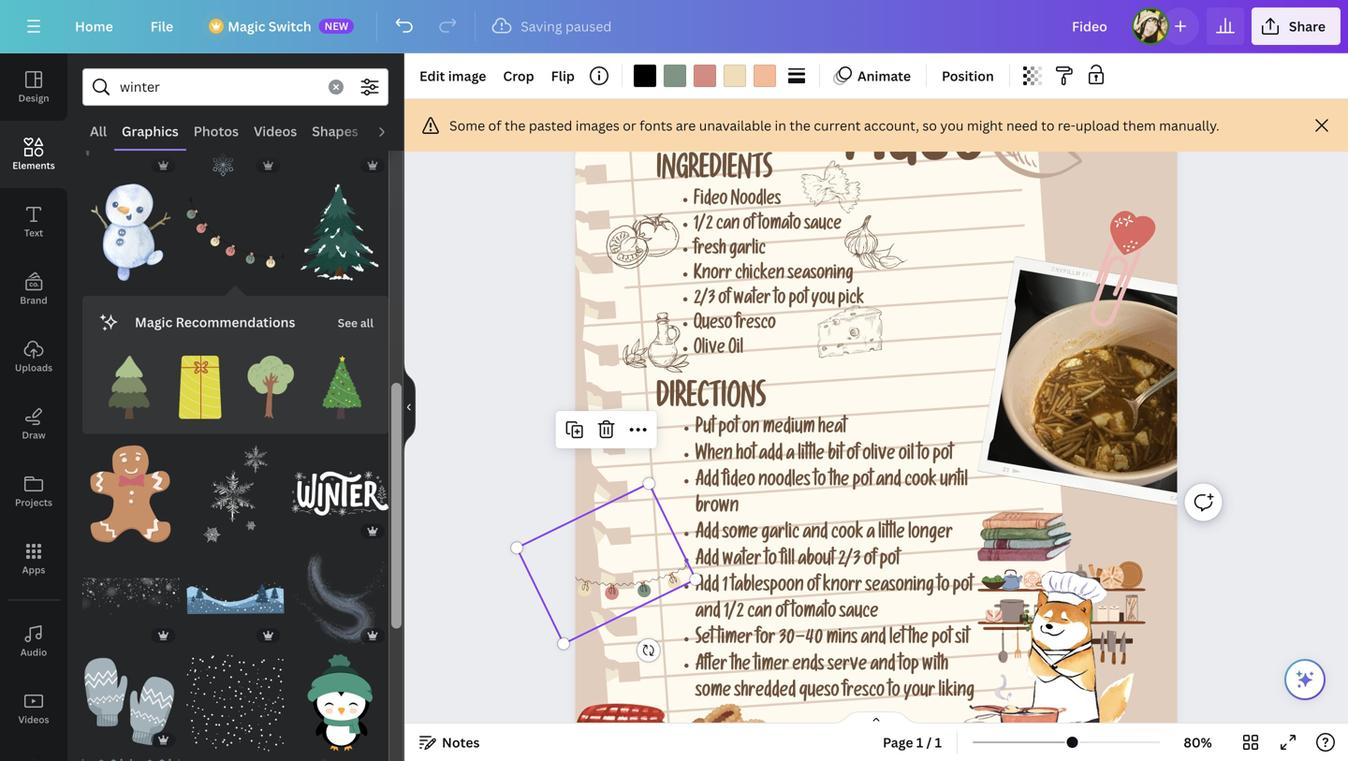 Task type: locate. For each thing, give the bounding box(es) containing it.
uploads button
[[0, 323, 67, 391]]

1 horizontal spatial cook
[[905, 473, 937, 492]]

magic
[[228, 17, 266, 35], [135, 313, 173, 331]]

watercolor winter illustration, cute snowman image
[[82, 184, 180, 281]]

seasoning inside 'put pot on medium heat when hot add a little bit of olive oil to pot add fideo noodles to the pot and cook until brown add some garlic and cook a little longer add water to fill about 2/3 of pot add 1 tablespoon of knorr seasoning to pot and 1/2 can of tomato sauce set timer for 30-40 mins and let the pot sit after the timer ends serve and top with some shredded queso fresco to your liking'
[[866, 578, 935, 598]]

tomato inside 'put pot on medium heat when hot add a little bit of olive oil to pot add fideo noodles to the pot and cook until brown add some garlic and cook a little longer add water to fill about 2/3 of pot add 1 tablespoon of knorr seasoning to pot and 1/2 can of tomato sauce set timer for 30-40 mins and let the pot sit after the timer ends serve and top with some shredded queso fresco to your liking'
[[792, 605, 837, 624]]

seasoning inside knorr chicken seasoning 2/3 of water to pot you pick queso fresco olive oil
[[788, 267, 854, 285]]

fideo inside the fideo noodles 1/2 can of tomato sauce
[[694, 192, 728, 211]]

0 vertical spatial 1/2
[[694, 217, 713, 236]]

timer right set
[[718, 631, 753, 651]]

1 vertical spatial water
[[723, 552, 762, 571]]

40
[[806, 631, 824, 651]]

set
[[696, 631, 715, 651]]

and left top
[[871, 657, 896, 677]]

0 vertical spatial a
[[787, 446, 795, 466]]

0 vertical spatial magic
[[228, 17, 266, 35]]

your
[[904, 684, 936, 703]]

Search elements search field
[[120, 69, 318, 105]]

30-
[[779, 631, 806, 651]]

magic switch
[[228, 17, 312, 35]]

magic for magic recommendations
[[135, 313, 173, 331]]

0 horizontal spatial fideo
[[694, 192, 728, 211]]

winter landscape with snow image
[[187, 550, 284, 647]]

0 vertical spatial can
[[717, 217, 740, 236]]

some down brown
[[723, 526, 759, 545]]

1 horizontal spatial a
[[867, 526, 876, 545]]

1 horizontal spatial 2/3
[[838, 552, 861, 571]]

shredded
[[735, 684, 796, 703]]

0 vertical spatial videos
[[254, 122, 297, 140]]

snow textured pine christmas tree image
[[292, 184, 389, 281]]

1 vertical spatial timer
[[754, 657, 790, 677]]

audio inside side panel tab list
[[20, 646, 47, 659]]

see all
[[338, 315, 374, 331]]

1 vertical spatial you
[[812, 291, 836, 310]]

water inside 'put pot on medium heat when hot add a little bit of olive oil to pot add fideo noodles to the pot and cook until brown add some garlic and cook a little longer add water to fill about 2/3 of pot add 1 tablespoon of knorr seasoning to pot and 1/2 can of tomato sauce set timer for 30-40 mins and let the pot sit after the timer ends serve and top with some shredded queso fresco to your liking'
[[723, 552, 762, 571]]

to
[[1042, 117, 1055, 134], [774, 291, 786, 310], [918, 446, 930, 466], [814, 473, 827, 492], [765, 552, 777, 571], [938, 578, 950, 598], [889, 684, 901, 703]]

side panel tab list
[[0, 53, 67, 762]]

of inside the fideo noodles 1/2 can of tomato sauce
[[743, 217, 755, 236]]

1 vertical spatial magic
[[135, 313, 173, 331]]

garlic up chicken
[[730, 242, 766, 261]]

1 horizontal spatial can
[[748, 605, 773, 624]]

1 vertical spatial garlic
[[762, 526, 800, 545]]

of right some
[[489, 117, 502, 134]]

image
[[448, 67, 487, 85]]

you right so
[[941, 117, 964, 134]]

1 horizontal spatial fresco
[[843, 684, 885, 703]]

penguin image
[[292, 655, 389, 752]]

cute winter snowman image
[[292, 759, 389, 762]]

magic up pastel christmas tree. 'image'
[[135, 313, 173, 331]]

1
[[723, 578, 728, 598], [917, 734, 924, 752], [936, 734, 942, 752]]

tomato up 40
[[792, 605, 837, 624]]

sauce
[[805, 217, 842, 236], [840, 605, 879, 624]]

share
[[1290, 17, 1326, 35]]

of up queso
[[719, 291, 731, 310]]

fresco up oil
[[736, 316, 776, 335]]

2 horizontal spatial 1
[[936, 734, 942, 752]]

4 add from the top
[[696, 578, 720, 598]]

serve
[[828, 657, 868, 677]]

tomato down noodles
[[759, 217, 802, 236]]

to left 're-'
[[1042, 117, 1055, 134]]

0 horizontal spatial 2/3
[[694, 291, 716, 310]]

#000000 image
[[634, 65, 657, 87]]

images
[[576, 117, 620, 134]]

#f3ddb5 image
[[724, 65, 747, 87]]

0 vertical spatial cook
[[905, 473, 937, 492]]

can inside 'put pot on medium heat when hot add a little bit of olive oil to pot add fideo noodles to the pot and cook until brown add some garlic and cook a little longer add water to fill about 2/3 of pot add 1 tablespoon of knorr seasoning to pot and 1/2 can of tomato sauce set timer for 30-40 mins and let the pot sit after the timer ends serve and top with some shredded queso fresco to your liking'
[[748, 605, 773, 624]]

a right add
[[787, 446, 795, 466]]

let
[[890, 631, 906, 651]]

#ffb894 image
[[754, 65, 777, 87], [754, 65, 777, 87]]

garlic up fill
[[762, 526, 800, 545]]

fideo down ingredients
[[694, 192, 728, 211]]

a
[[787, 446, 795, 466], [867, 526, 876, 545]]

0 horizontal spatial timer
[[718, 631, 753, 651]]

current
[[814, 117, 861, 134]]

knorr
[[694, 267, 732, 285]]

file button
[[136, 7, 188, 45]]

tablespoon
[[731, 578, 804, 598]]

timer down for
[[754, 657, 790, 677]]

knorr chicken seasoning 2/3 of water to pot you pick queso fresco olive oil
[[694, 267, 865, 360]]

1 vertical spatial seasoning
[[866, 578, 935, 598]]

2/3 up knorr
[[838, 552, 861, 571]]

1 inside 'put pot on medium heat when hot add a little bit of olive oil to pot add fideo noodles to the pot and cook until brown add some garlic and cook a little longer add water to fill about 2/3 of pot add 1 tablespoon of knorr seasoning to pot and 1/2 can of tomato sauce set timer for 30-40 mins and let the pot sit after the timer ends serve and top with some shredded queso fresco to your liking'
[[723, 578, 728, 598]]

0 vertical spatial sauce
[[805, 217, 842, 236]]

sit
[[956, 631, 970, 651]]

2 add from the top
[[696, 526, 720, 545]]

blue seamless snowflakes pattern image
[[82, 759, 180, 762]]

0 vertical spatial seasoning
[[788, 267, 854, 285]]

#df8881 image
[[694, 65, 717, 87], [694, 65, 717, 87]]

can up fresh garlic
[[717, 217, 740, 236]]

magic left switch
[[228, 17, 266, 35]]

0 horizontal spatial can
[[717, 217, 740, 236]]

elements
[[12, 159, 55, 172]]

0 horizontal spatial 1/2
[[694, 217, 713, 236]]

0 vertical spatial audio
[[374, 122, 411, 140]]

to down chicken
[[774, 291, 786, 310]]

1 vertical spatial 1/2
[[724, 605, 744, 624]]

little left the bit
[[798, 446, 825, 466]]

0 vertical spatial water
[[734, 291, 771, 310]]

0 horizontal spatial seasoning
[[788, 267, 854, 285]]

you inside knorr chicken seasoning 2/3 of water to pot you pick queso fresco olive oil
[[812, 291, 836, 310]]

a left longer
[[867, 526, 876, 545]]

1 horizontal spatial little
[[879, 526, 905, 545]]

pasted
[[529, 117, 573, 134]]

1 horizontal spatial 1/2
[[724, 605, 744, 624]]

1/2 up fresh on the top right
[[694, 217, 713, 236]]

fideo down animate at the top right
[[845, 109, 987, 188]]

fresco up "show pages" image
[[843, 684, 885, 703]]

#f3ddb5 image
[[724, 65, 747, 87]]

1 vertical spatial audio
[[20, 646, 47, 659]]

group
[[82, 79, 180, 176], [187, 79, 284, 176], [292, 79, 389, 176], [82, 173, 180, 281], [187, 173, 284, 281], [292, 173, 389, 281], [97, 345, 161, 419], [168, 345, 232, 419], [239, 345, 303, 419], [310, 345, 374, 419], [187, 434, 284, 543], [82, 446, 180, 543], [292, 446, 389, 543], [82, 539, 180, 647], [187, 550, 284, 647], [292, 550, 389, 647], [187, 644, 284, 752], [82, 655, 180, 752], [292, 655, 389, 752], [82, 748, 180, 762], [187, 748, 284, 762], [292, 759, 389, 762]]

0 horizontal spatial cook
[[832, 526, 864, 545]]

and up the about at bottom right
[[803, 526, 828, 545]]

0 horizontal spatial fresco
[[736, 316, 776, 335]]

cook down the oil
[[905, 473, 937, 492]]

0 horizontal spatial 1
[[723, 578, 728, 598]]

0 vertical spatial 2/3
[[694, 291, 716, 310]]

the right let
[[909, 631, 929, 651]]

brand button
[[0, 256, 67, 323]]

winter gloves image
[[82, 655, 180, 752]]

unavailable
[[700, 117, 772, 134]]

the
[[505, 117, 526, 134], [790, 117, 811, 134], [830, 473, 850, 492], [909, 631, 929, 651], [731, 657, 751, 677]]

tomato inside the fideo noodles 1/2 can of tomato sauce
[[759, 217, 802, 236]]

fresh
[[694, 242, 727, 261]]

1/2
[[694, 217, 713, 236], [724, 605, 744, 624]]

timer
[[718, 631, 753, 651], [754, 657, 790, 677]]

1 right /
[[936, 734, 942, 752]]

fresco inside knorr chicken seasoning 2/3 of water to pot you pick queso fresco olive oil
[[736, 316, 776, 335]]

can
[[717, 217, 740, 236], [748, 605, 773, 624]]

pot left pick
[[789, 291, 809, 310]]

some
[[723, 526, 759, 545], [696, 684, 732, 703]]

videos button
[[246, 113, 305, 149], [0, 675, 67, 743]]

1 vertical spatial videos button
[[0, 675, 67, 743]]

hide image
[[404, 363, 416, 452]]

1/2 down tablespoon
[[724, 605, 744, 624]]

add
[[759, 446, 783, 466]]

0 vertical spatial garlic
[[730, 242, 766, 261]]

fresco
[[736, 316, 776, 335], [843, 684, 885, 703]]

are
[[676, 117, 696, 134]]

audio down apps
[[20, 646, 47, 659]]

1 vertical spatial 2/3
[[838, 552, 861, 571]]

apps button
[[0, 526, 67, 593]]

0 vertical spatial timer
[[718, 631, 753, 651]]

can up for
[[748, 605, 773, 624]]

of right the bit
[[847, 446, 860, 466]]

1 horizontal spatial fideo
[[845, 109, 987, 188]]

magic recommendations
[[135, 313, 295, 331]]

0 vertical spatial you
[[941, 117, 964, 134]]

0 vertical spatial fresco
[[736, 316, 776, 335]]

some down after
[[696, 684, 732, 703]]

0 horizontal spatial you
[[812, 291, 836, 310]]

a tree with green leaves. image
[[239, 356, 303, 419]]

audio button
[[366, 113, 419, 149], [0, 608, 67, 675]]

noodles
[[731, 192, 782, 211]]

1 vertical spatial can
[[748, 605, 773, 624]]

water down chicken
[[734, 291, 771, 310]]

cook up the about at bottom right
[[832, 526, 864, 545]]

2/3 down the knorr
[[694, 291, 716, 310]]

1 vertical spatial cook
[[832, 526, 864, 545]]

or
[[623, 117, 637, 134]]

edit
[[420, 67, 445, 85]]

of right the about at bottom right
[[864, 552, 877, 571]]

1/2 inside 'put pot on medium heat when hot add a little bit of olive oil to pot add fideo noodles to the pot and cook until brown add some garlic and cook a little longer add water to fill about 2/3 of pot add 1 tablespoon of knorr seasoning to pot and 1/2 can of tomato sauce set timer for 30-40 mins and let the pot sit after the timer ends serve and top with some shredded queso fresco to your liking'
[[724, 605, 744, 624]]

pastel christmas tree. image
[[97, 356, 161, 419]]

0 vertical spatial audio button
[[366, 113, 419, 149]]

0 horizontal spatial videos
[[18, 714, 49, 726]]

2/3 inside 'put pot on medium heat when hot add a little bit of olive oil to pot add fideo noodles to the pot and cook until brown add some garlic and cook a little longer add water to fill about 2/3 of pot add 1 tablespoon of knorr seasoning to pot and 1/2 can of tomato sauce set timer for 30-40 mins and let the pot sit after the timer ends serve and top with some shredded queso fresco to your liking'
[[838, 552, 861, 571]]

0 vertical spatial little
[[798, 446, 825, 466]]

#7a9584 image
[[664, 65, 687, 87], [664, 65, 687, 87]]

videos
[[254, 122, 297, 140], [18, 714, 49, 726]]

home
[[75, 17, 113, 35]]

little left longer
[[879, 526, 905, 545]]

1 vertical spatial videos
[[18, 714, 49, 726]]

snow cap with icicle ornament winter decoration image
[[82, 79, 180, 176]]

of down noodles
[[743, 217, 755, 236]]

80% button
[[1168, 728, 1229, 758]]

1 horizontal spatial magic
[[228, 17, 266, 35]]

color group
[[630, 61, 780, 91]]

upload
[[1076, 117, 1120, 134]]

projects
[[15, 496, 52, 509]]

0 vertical spatial tomato
[[759, 217, 802, 236]]

you left pick
[[812, 291, 836, 310]]

sauce down knorr
[[840, 605, 879, 624]]

pot up until
[[933, 446, 954, 466]]

1 horizontal spatial timer
[[754, 657, 790, 677]]

0 vertical spatial fideo
[[845, 109, 987, 188]]

to inside knorr chicken seasoning 2/3 of water to pot you pick queso fresco olive oil
[[774, 291, 786, 310]]

1 horizontal spatial you
[[941, 117, 964, 134]]

position button
[[935, 61, 1002, 91]]

animate button
[[828, 61, 919, 91]]

canva assistant image
[[1295, 669, 1317, 691]]

water inside knorr chicken seasoning 2/3 of water to pot you pick queso fresco olive oil
[[734, 291, 771, 310]]

1 left /
[[917, 734, 924, 752]]

seasoning up pick
[[788, 267, 854, 285]]

sauce down farfalle pasta illustration 'image'
[[805, 217, 842, 236]]

1 vertical spatial fresco
[[843, 684, 885, 703]]

them
[[1124, 117, 1157, 134]]

recommendations
[[176, 313, 295, 331]]

1 vertical spatial little
[[879, 526, 905, 545]]

1 vertical spatial tomato
[[792, 605, 837, 624]]

of up 30-
[[776, 605, 788, 624]]

notes
[[442, 734, 480, 752]]

pot inside knorr chicken seasoning 2/3 of water to pot you pick queso fresco olive oil
[[789, 291, 809, 310]]

add
[[696, 473, 720, 492], [696, 526, 720, 545], [696, 552, 720, 571], [696, 578, 720, 598]]

1 horizontal spatial seasoning
[[866, 578, 935, 598]]

switch
[[269, 17, 312, 35]]

1 horizontal spatial videos button
[[246, 113, 305, 149]]

pot left on
[[719, 420, 739, 440]]

and up set
[[696, 605, 721, 624]]

audio button right shapes
[[366, 113, 419, 149]]

seasoning up let
[[866, 578, 935, 598]]

1 left tablespoon
[[723, 578, 728, 598]]

fresh garlic
[[694, 242, 766, 261]]

cook
[[905, 473, 937, 492], [832, 526, 864, 545]]

audio button down apps
[[0, 608, 67, 675]]

0 horizontal spatial magic
[[135, 313, 173, 331]]

and
[[877, 473, 902, 492], [803, 526, 828, 545], [696, 605, 721, 624], [861, 631, 887, 651], [871, 657, 896, 677]]

crop
[[503, 67, 535, 85]]

noodles
[[759, 473, 811, 492]]

audio right shapes button at the left top
[[374, 122, 411, 140]]

oil
[[899, 446, 915, 466]]

1/2 inside the fideo noodles 1/2 can of tomato sauce
[[694, 217, 713, 236]]

0 horizontal spatial audio
[[20, 646, 47, 659]]

1 vertical spatial audio button
[[0, 608, 67, 675]]

1 vertical spatial sauce
[[840, 605, 879, 624]]

1 horizontal spatial videos
[[254, 122, 297, 140]]

water up tablespoon
[[723, 552, 762, 571]]

1 vertical spatial fideo
[[694, 192, 728, 211]]

fonts
[[640, 117, 673, 134]]

magic inside main menu bar
[[228, 17, 266, 35]]



Task type: describe. For each thing, give the bounding box(es) containing it.
design
[[18, 92, 49, 104]]

shapes button
[[305, 113, 366, 149]]

snowflakes image
[[187, 446, 284, 543]]

photos button
[[186, 113, 246, 149]]

/
[[927, 734, 932, 752]]

projects button
[[0, 458, 67, 526]]

in
[[775, 117, 787, 134]]

on
[[742, 420, 760, 440]]

to right the oil
[[918, 446, 930, 466]]

magic for magic switch
[[228, 17, 266, 35]]

3 add from the top
[[696, 552, 720, 571]]

realistic winter wind and snow image
[[292, 550, 389, 647]]

notes button
[[412, 728, 488, 758]]

manually.
[[1160, 117, 1220, 134]]

show pages image
[[832, 711, 922, 726]]

new
[[325, 19, 349, 33]]

0 horizontal spatial little
[[798, 446, 825, 466]]

fill
[[781, 552, 795, 571]]

position
[[942, 67, 995, 85]]

page 1 / 1
[[883, 734, 942, 752]]

apps
[[22, 564, 45, 577]]

re-
[[1058, 117, 1076, 134]]

0 horizontal spatial audio button
[[0, 608, 67, 675]]

fideo for fideo
[[845, 109, 987, 188]]

file
[[151, 17, 173, 35]]

a beautiful christmas tree. image
[[310, 356, 374, 419]]

shapes
[[312, 122, 359, 140]]

ingredients
[[657, 158, 773, 188]]

2/3 inside knorr chicken seasoning 2/3 of water to pot you pick queso fresco olive oil
[[694, 291, 716, 310]]

some
[[450, 117, 485, 134]]

account,
[[865, 117, 920, 134]]

ends
[[793, 657, 825, 677]]

falling winter snowballs image
[[187, 655, 284, 752]]

1 vertical spatial some
[[696, 684, 732, 703]]

to left fill
[[765, 552, 777, 571]]

olive oil hand drawn image
[[623, 313, 690, 373]]

can inside the fideo noodles 1/2 can of tomato sauce
[[717, 217, 740, 236]]

put
[[696, 420, 716, 440]]

sauce inside the fideo noodles 1/2 can of tomato sauce
[[805, 217, 842, 236]]

gingerbread cookie image
[[82, 446, 180, 543]]

yellow gift box. image
[[168, 356, 232, 419]]

80%
[[1184, 734, 1213, 752]]

photos
[[194, 122, 239, 140]]

put pot on medium heat when hot add a little bit of olive oil to pot add fideo noodles to the pot and cook until brown add some garlic and cook a little longer add water to fill about 2/3 of pot add 1 tablespoon of knorr seasoning to pot and 1/2 can of tomato sauce set timer for 30-40 mins and let the pot sit after the timer ends serve and top with some shredded queso fresco to your liking
[[696, 420, 975, 703]]

uploads
[[15, 362, 53, 374]]

to left your
[[889, 684, 901, 703]]

all button
[[82, 113, 114, 149]]

might
[[968, 117, 1004, 134]]

pick
[[839, 291, 865, 310]]

the right after
[[731, 657, 751, 677]]

the right in
[[790, 117, 811, 134]]

pot right the about at bottom right
[[880, 552, 901, 571]]

with
[[923, 657, 949, 677]]

crop button
[[496, 61, 542, 91]]

pot left sit
[[932, 631, 953, 651]]

0 vertical spatial some
[[723, 526, 759, 545]]

fresco inside 'put pot on medium heat when hot add a little bit of olive oil to pot add fideo noodles to the pot and cook until brown add some garlic and cook a little longer add water to fill about 2/3 of pot add 1 tablespoon of knorr seasoning to pot and 1/2 can of tomato sauce set timer for 30-40 mins and let the pot sit after the timer ends serve and top with some shredded queso fresco to your liking'
[[843, 684, 885, 703]]

garlic inside 'put pot on medium heat when hot add a little bit of olive oil to pot add fideo noodles to the pot and cook until brown add some garlic and cook a little longer add water to fill about 2/3 of pot add 1 tablespoon of knorr seasoning to pot and 1/2 can of tomato sauce set timer for 30-40 mins and let the pot sit after the timer ends serve and top with some shredded queso fresco to your liking'
[[762, 526, 800, 545]]

pot up sit
[[953, 578, 974, 598]]

medium
[[763, 420, 815, 440]]

brand
[[20, 294, 48, 307]]

0 vertical spatial videos button
[[246, 113, 305, 149]]

home link
[[60, 7, 128, 45]]

large winter snow flakes image
[[82, 550, 180, 647]]

hot
[[736, 446, 756, 466]]

fideo noodles 1/2 can of tomato sauce
[[694, 192, 842, 236]]

graphics
[[122, 122, 179, 140]]

0 horizontal spatial videos button
[[0, 675, 67, 743]]

need
[[1007, 117, 1039, 134]]

for
[[756, 631, 776, 651]]

longer
[[909, 526, 953, 545]]

of inside knorr chicken seasoning 2/3 of water to pot you pick queso fresco olive oil
[[719, 291, 731, 310]]

0 horizontal spatial a
[[787, 446, 795, 466]]

draw button
[[0, 391, 67, 458]]

about
[[798, 552, 835, 571]]

1 vertical spatial a
[[867, 526, 876, 545]]

1 add from the top
[[696, 473, 720, 492]]

graphics button
[[114, 113, 186, 149]]

see
[[338, 315, 358, 331]]

mins
[[827, 631, 858, 651]]

text
[[24, 227, 43, 239]]

hanging winter snowflakes illustration image
[[187, 79, 284, 176]]

some of the pasted images or fonts are unavailable in the current account, so you might need to re-upload them manually.
[[450, 117, 1220, 134]]

directions
[[657, 386, 766, 418]]

hot cocoa winter season element image
[[187, 759, 284, 762]]

after
[[696, 657, 728, 677]]

paused
[[566, 17, 612, 35]]

see all button
[[336, 304, 376, 341]]

draw
[[22, 429, 46, 442]]

main menu bar
[[0, 0, 1349, 53]]

chicken
[[736, 267, 785, 285]]

1 horizontal spatial audio
[[374, 122, 411, 140]]

all
[[90, 122, 107, 140]]

queso
[[800, 684, 840, 703]]

#000000 image
[[634, 65, 657, 87]]

edit image
[[420, 67, 487, 85]]

animate
[[858, 67, 912, 85]]

christmas lights hanging strings. image
[[187, 184, 284, 281]]

farfalle pasta illustration image
[[802, 161, 861, 213]]

page
[[883, 734, 914, 752]]

share button
[[1252, 7, 1341, 45]]

saving paused status
[[484, 15, 621, 37]]

of down the about at bottom right
[[807, 578, 820, 598]]

flip button
[[544, 61, 583, 91]]

queso
[[694, 316, 733, 335]]

1 horizontal spatial 1
[[917, 734, 924, 752]]

elements button
[[0, 121, 67, 188]]

pot down 'olive'
[[853, 473, 873, 492]]

saving paused
[[521, 17, 612, 35]]

so
[[923, 117, 938, 134]]

fideo for fideo noodles 1/2 can of tomato sauce
[[694, 192, 728, 211]]

heat
[[819, 420, 847, 440]]

flip
[[551, 67, 575, 85]]

sauce inside 'put pot on medium heat when hot add a little bit of olive oil to pot add fideo noodles to the pot and cook until brown add some garlic and cook a little longer add water to fill about 2/3 of pot add 1 tablespoon of knorr seasoning to pot and 1/2 can of tomato sauce set timer for 30-40 mins and let the pot sit after the timer ends serve and top with some shredded queso fresco to your liking'
[[840, 605, 879, 624]]

brown
[[696, 499, 739, 519]]

winter pine trees forest image
[[292, 79, 389, 176]]

the left pasted
[[505, 117, 526, 134]]

to right the noodles
[[814, 473, 827, 492]]

1 horizontal spatial audio button
[[366, 113, 419, 149]]

the down the bit
[[830, 473, 850, 492]]

to down longer
[[938, 578, 950, 598]]

top
[[899, 657, 920, 677]]

liking
[[939, 684, 975, 703]]

and left let
[[861, 631, 887, 651]]

videos inside side panel tab list
[[18, 714, 49, 726]]

oil
[[729, 341, 744, 360]]

knorr
[[823, 578, 863, 598]]

saving
[[521, 17, 563, 35]]

bit
[[828, 446, 844, 466]]

Design title text field
[[1058, 7, 1125, 45]]

and down 'olive'
[[877, 473, 902, 492]]

fideo
[[723, 473, 756, 492]]

when
[[696, 446, 733, 466]]



Task type: vqa. For each thing, say whether or not it's contained in the screenshot.
27 26 25 24 23 22 21
no



